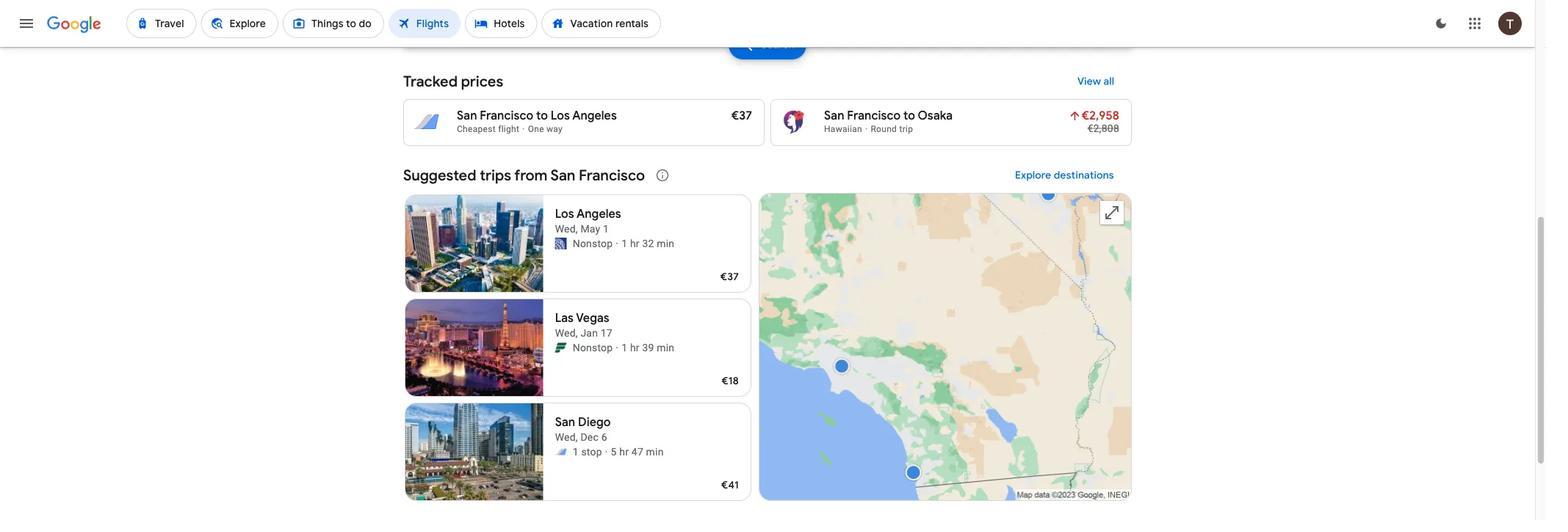 Task type: locate. For each thing, give the bounding box(es) containing it.
francisco
[[480, 108, 534, 123], [847, 108, 901, 123], [579, 166, 645, 185]]

cheapest
[[457, 124, 496, 134]]

1 horizontal spatial to
[[904, 108, 915, 123]]

los up united image
[[555, 207, 574, 222]]

wed, inside los angeles wed, may 1
[[555, 223, 578, 235]]

€37 inside suggested trips from san francisco region
[[720, 270, 739, 284]]

 image
[[865, 124, 868, 134], [616, 237, 619, 251], [616, 341, 619, 356], [605, 445, 608, 460]]

 image left 1 hr 32 min
[[616, 237, 619, 251]]

dec
[[581, 432, 599, 444]]

1 horizontal spatial francisco
[[579, 166, 645, 185]]

€41
[[721, 479, 739, 492]]

2 horizontal spatial francisco
[[847, 108, 901, 123]]

1
[[603, 223, 609, 235], [622, 238, 627, 250], [622, 342, 627, 354], [573, 446, 579, 458]]

0 vertical spatial min
[[657, 238, 674, 250]]

0 vertical spatial wed,
[[555, 223, 578, 235]]

2 vertical spatial min
[[646, 446, 664, 458]]

min
[[657, 238, 674, 250], [657, 342, 674, 354], [646, 446, 664, 458]]

nonstop for angeles
[[573, 238, 613, 250]]

trip
[[899, 124, 913, 134]]

17
[[601, 327, 613, 339]]

min right 47
[[646, 446, 664, 458]]

1 vertical spatial hr
[[630, 342, 640, 354]]

los
[[551, 108, 570, 123], [555, 207, 574, 222]]

las
[[555, 311, 574, 326]]

0 horizontal spatial francisco
[[480, 108, 534, 123]]

1 right may on the top left of the page
[[603, 223, 609, 235]]

1 left 32
[[622, 238, 627, 250]]

change appearance image
[[1424, 6, 1459, 41]]

2 wed, from the top
[[555, 327, 578, 339]]

0 vertical spatial angeles
[[572, 108, 617, 123]]

francisco for los
[[480, 108, 534, 123]]

wed,
[[555, 223, 578, 235], [555, 327, 578, 339], [555, 432, 578, 444]]

wed, up united image
[[555, 223, 578, 235]]

tracked prices
[[403, 72, 503, 91]]

to up trip
[[904, 108, 915, 123]]

1 wed, from the top
[[555, 223, 578, 235]]

san left the diego
[[555, 415, 575, 430]]

san inside san diego wed, dec 6
[[555, 415, 575, 430]]

search button
[[729, 30, 807, 60]]

min for angeles
[[657, 238, 674, 250]]

min right 39
[[657, 342, 674, 354]]

5
[[611, 446, 617, 458]]

to for los
[[536, 108, 548, 123]]

nonstop down 'jan'
[[573, 342, 613, 354]]

2 vertical spatial hr
[[619, 446, 629, 458]]

41 euros text field
[[721, 479, 739, 492]]

nonstop down may on the top left of the page
[[573, 238, 613, 250]]

hr left 32
[[630, 238, 640, 250]]

 image left 1 hr 39 min
[[616, 341, 619, 356]]

to
[[536, 108, 548, 123], [904, 108, 915, 123]]

€37
[[731, 108, 752, 123], [720, 270, 739, 284]]

vegas
[[576, 311, 609, 326]]

47
[[632, 446, 643, 458]]

san francisco to los angeles
[[457, 108, 617, 123]]

wed, for los
[[555, 223, 578, 235]]

san up cheapest
[[457, 108, 477, 123]]

frontier image
[[555, 342, 567, 354]]

los inside los angeles wed, may 1
[[555, 207, 574, 222]]

san up hawaiian in the right top of the page
[[824, 108, 844, 123]]

1 vertical spatial €37
[[720, 270, 739, 284]]

san for san francisco to los angeles
[[457, 108, 477, 123]]

€37 for 37 euros text box at bottom left
[[720, 270, 739, 284]]

las vegas wed, jan 17
[[555, 311, 613, 339]]

1 vertical spatial wed,
[[555, 327, 578, 339]]

san for san diego wed, dec 6
[[555, 415, 575, 430]]

united image
[[555, 238, 567, 250]]

wed, down las
[[555, 327, 578, 339]]

angeles inside los angeles wed, may 1
[[577, 207, 621, 222]]

one way
[[528, 124, 563, 134]]

francisco up round
[[847, 108, 901, 123]]

min right 32
[[657, 238, 674, 250]]

explore
[[1015, 169, 1052, 182]]

round
[[871, 124, 897, 134]]

 image for las vegas
[[616, 341, 619, 356]]

0 vertical spatial los
[[551, 108, 570, 123]]

0 horizontal spatial to
[[536, 108, 548, 123]]

37 euros text field
[[720, 270, 739, 284]]

37 euros text field
[[731, 108, 752, 123]]

to up one way
[[536, 108, 548, 123]]

2 vertical spatial wed,
[[555, 432, 578, 444]]

0 vertical spatial €37
[[731, 108, 752, 123]]

6
[[601, 432, 607, 444]]

san
[[457, 108, 477, 123], [824, 108, 844, 123], [550, 166, 575, 185], [555, 415, 575, 430]]

way
[[547, 124, 563, 134]]

main menu image
[[18, 15, 35, 32]]

francisco up flight
[[480, 108, 534, 123]]

francisco up los angeles wed, may 1 at left
[[579, 166, 645, 185]]

0 vertical spatial hr
[[630, 238, 640, 250]]

 image for san diego
[[605, 445, 608, 460]]

los up way
[[551, 108, 570, 123]]

diego
[[578, 415, 611, 430]]

0 vertical spatial nonstop
[[573, 238, 613, 250]]

wed, inside las vegas wed, jan 17
[[555, 327, 578, 339]]

1 stop
[[573, 446, 602, 458]]

3 wed, from the top
[[555, 432, 578, 444]]

trips
[[480, 166, 511, 185]]

1 nonstop from the top
[[573, 238, 613, 250]]

may
[[581, 223, 600, 235]]

nonstop
[[573, 238, 613, 250], [573, 342, 613, 354]]

€2,958
[[1082, 108, 1119, 123]]

suggested trips from san francisco
[[403, 166, 645, 185]]

1 for 1 stop
[[573, 446, 579, 458]]

1 vertical spatial angeles
[[577, 207, 621, 222]]

hr left 39
[[630, 342, 640, 354]]

hr
[[630, 238, 640, 250], [630, 342, 640, 354], [619, 446, 629, 458]]

1 vertical spatial los
[[555, 207, 574, 222]]

2958 euros text field
[[1082, 108, 1119, 123]]

wed, up frontier and spirit icon at left bottom
[[555, 432, 578, 444]]

1 to from the left
[[536, 108, 548, 123]]

angeles inside tracked prices region
[[572, 108, 617, 123]]

5 hr 47 min
[[611, 446, 664, 458]]

1 right frontier and spirit icon at left bottom
[[573, 446, 579, 458]]

2 nonstop from the top
[[573, 342, 613, 354]]

explore destinations button
[[998, 158, 1132, 193]]

2 to from the left
[[904, 108, 915, 123]]

san francisco to osaka
[[824, 108, 953, 123]]

1 vertical spatial min
[[657, 342, 674, 354]]

€37 inside tracked prices region
[[731, 108, 752, 123]]

1 for 1 hr 39 min
[[622, 342, 627, 354]]

wed, for las
[[555, 327, 578, 339]]

1 inside los angeles wed, may 1
[[603, 223, 609, 235]]

wed, inside san diego wed, dec 6
[[555, 432, 578, 444]]

to for osaka
[[904, 108, 915, 123]]

 image left 5
[[605, 445, 608, 460]]

1 vertical spatial nonstop
[[573, 342, 613, 354]]

tracked prices region
[[403, 64, 1132, 146]]

angeles
[[572, 108, 617, 123], [577, 207, 621, 222]]

hr right 5
[[619, 446, 629, 458]]

 image left round
[[865, 124, 868, 134]]

1 left 39
[[622, 342, 627, 354]]



Task type: describe. For each thing, give the bounding box(es) containing it.
flight
[[498, 124, 520, 134]]

hr for los angeles
[[630, 238, 640, 250]]

osaka
[[918, 108, 953, 123]]

 image inside tracked prices region
[[865, 124, 868, 134]]

hawaiian
[[824, 124, 862, 134]]

1 hr 32 min
[[622, 238, 674, 250]]

all
[[1104, 75, 1114, 88]]

2808 euros text field
[[1088, 122, 1119, 134]]

€18
[[722, 375, 739, 388]]

frontier and spirit image
[[555, 447, 567, 458]]

search
[[761, 38, 795, 51]]

min for diego
[[646, 446, 664, 458]]

san diego wed, dec 6
[[555, 415, 611, 444]]

32
[[642, 238, 654, 250]]

los angeles wed, may 1
[[555, 207, 621, 235]]

prices
[[461, 72, 503, 91]]

suggested
[[403, 166, 476, 185]]

francisco inside region
[[579, 166, 645, 185]]

san right from at the left top
[[550, 166, 575, 185]]

€37 for 37 euros text field
[[731, 108, 752, 123]]

nonstop for vegas
[[573, 342, 613, 354]]

san for san francisco to osaka
[[824, 108, 844, 123]]

suggested trips from san francisco region
[[403, 158, 1132, 508]]

min for vegas
[[657, 342, 674, 354]]

one
[[528, 124, 544, 134]]

39
[[642, 342, 654, 354]]

hr for san diego
[[619, 446, 629, 458]]

18 euros text field
[[722, 375, 739, 388]]

from
[[514, 166, 548, 185]]

 image for los angeles
[[616, 237, 619, 251]]

€2,808
[[1088, 122, 1119, 134]]

view
[[1077, 75, 1101, 88]]

wed, for san
[[555, 432, 578, 444]]

stop
[[581, 446, 602, 458]]

los inside tracked prices region
[[551, 108, 570, 123]]

Flight search field
[[392, 0, 1144, 64]]

1 for 1 hr 32 min
[[622, 238, 627, 250]]

explore destinations
[[1015, 169, 1114, 182]]

round trip
[[871, 124, 913, 134]]

tracked
[[403, 72, 458, 91]]

1 hr 39 min
[[622, 342, 674, 354]]

jan
[[581, 327, 598, 339]]

view all
[[1077, 75, 1114, 88]]

hr for las vegas
[[630, 342, 640, 354]]

francisco for osaka
[[847, 108, 901, 123]]

destinations
[[1054, 169, 1114, 182]]

cheapest flight
[[457, 124, 520, 134]]



Task type: vqa. For each thing, say whether or not it's contained in the screenshot.


